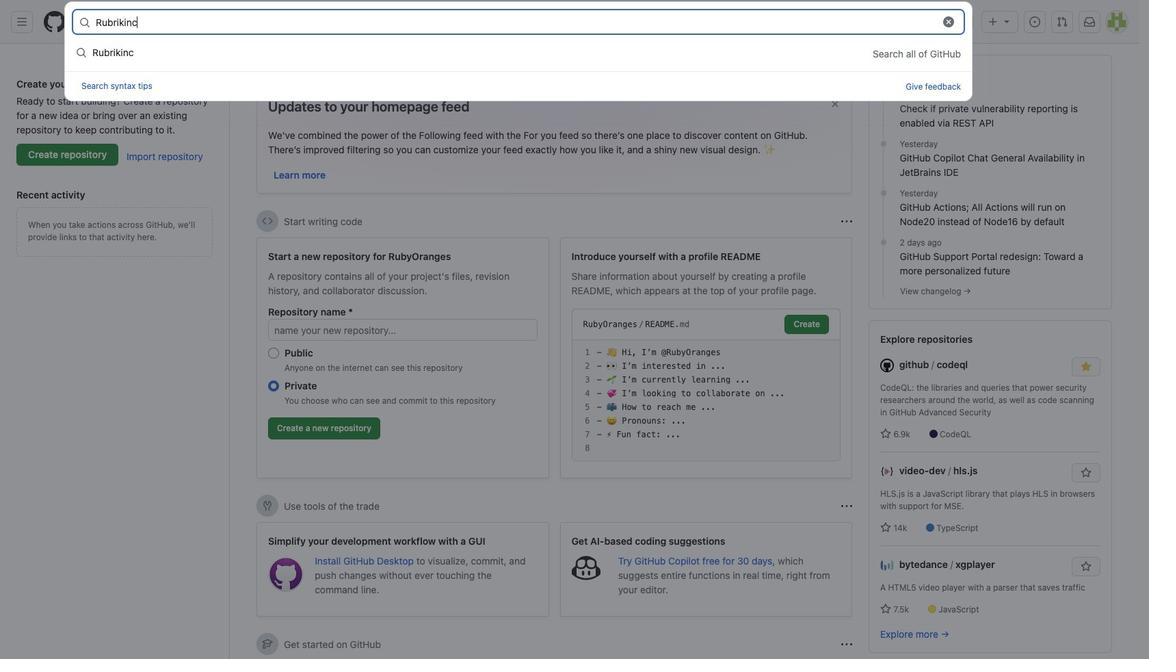 Task type: describe. For each thing, give the bounding box(es) containing it.
star this repository image
[[1081, 467, 1092, 478]]

1 dot fill image from the top
[[878, 89, 889, 100]]

triangle down image
[[1002, 16, 1013, 27]]

none radio inside start a new repository element
[[268, 380, 279, 391]]

explore element
[[869, 55, 1113, 659]]

2 dot fill image from the top
[[878, 237, 889, 248]]

introduce yourself with a profile readme element
[[560, 237, 853, 478]]

start a new repository element
[[257, 237, 549, 478]]

why am i seeing this? image for get ai-based coding suggestions element
[[842, 501, 853, 512]]

mortar board image
[[262, 638, 273, 649]]

github desktop image
[[268, 556, 304, 592]]

homepage image
[[44, 11, 66, 33]]

1 dot fill image from the top
[[878, 188, 889, 198]]

@video-dev profile image
[[881, 465, 894, 479]]

@github profile image
[[881, 359, 894, 373]]

plus image
[[988, 16, 999, 27]]

why am i seeing this? image for introduce yourself with a profile readme element
[[842, 216, 853, 227]]

none submit inside introduce yourself with a profile readme element
[[785, 315, 829, 334]]



Task type: locate. For each thing, give the bounding box(es) containing it.
notifications image
[[1085, 16, 1096, 27]]

2 dot fill image from the top
[[878, 138, 889, 149]]

None radio
[[268, 380, 279, 391]]

code image
[[262, 216, 273, 227]]

command palette image
[[949, 16, 959, 27]]

dot fill image
[[878, 188, 889, 198], [878, 237, 889, 248]]

2 vertical spatial why am i seeing this? image
[[842, 639, 853, 650]]

issue opened image
[[1030, 16, 1041, 27]]

star image for '@video-dev profile' icon
[[881, 522, 892, 533]]

git pull request image
[[1057, 16, 1068, 27]]

explore repositories navigation
[[869, 320, 1113, 653]]

x image
[[830, 99, 841, 109]]

1 vertical spatial dot fill image
[[878, 138, 889, 149]]

dialog
[[64, 1, 973, 102]]

dot fill image
[[878, 89, 889, 100], [878, 138, 889, 149]]

0 vertical spatial why am i seeing this? image
[[842, 216, 853, 227]]

why am i seeing this? image
[[842, 216, 853, 227], [842, 501, 853, 512], [842, 639, 853, 650]]

simplify your development workflow with a gui element
[[257, 522, 549, 617]]

name your new repository... text field
[[268, 319, 538, 341]]

star image for @bytedance profile icon
[[881, 604, 892, 615]]

None submit
[[785, 315, 829, 334]]

get ai-based coding suggestions element
[[560, 522, 853, 617]]

0 vertical spatial star image
[[881, 522, 892, 533]]

star image down @bytedance profile icon
[[881, 604, 892, 615]]

1 star image from the top
[[881, 522, 892, 533]]

@bytedance profile image
[[881, 559, 894, 572]]

2 why am i seeing this? image from the top
[[842, 501, 853, 512]]

None radio
[[268, 348, 279, 359]]

1 vertical spatial star image
[[881, 604, 892, 615]]

3 why am i seeing this? image from the top
[[842, 639, 853, 650]]

unstar this repository image
[[1081, 361, 1092, 372]]

star image
[[881, 522, 892, 533], [881, 604, 892, 615]]

1 vertical spatial why am i seeing this? image
[[842, 501, 853, 512]]

0 vertical spatial dot fill image
[[878, 188, 889, 198]]

None text field
[[96, 11, 935, 33]]

star image
[[881, 428, 892, 439]]

2 star image from the top
[[881, 604, 892, 615]]

none radio inside start a new repository element
[[268, 348, 279, 359]]

star this repository image
[[1081, 561, 1092, 572]]

filter image
[[784, 62, 795, 73]]

0 vertical spatial dot fill image
[[878, 89, 889, 100]]

1 why am i seeing this? image from the top
[[842, 216, 853, 227]]

star image up @bytedance profile icon
[[881, 522, 892, 533]]

1 vertical spatial dot fill image
[[878, 237, 889, 248]]

tools image
[[262, 500, 273, 511]]



Task type: vqa. For each thing, say whether or not it's contained in the screenshot.
code image
yes



